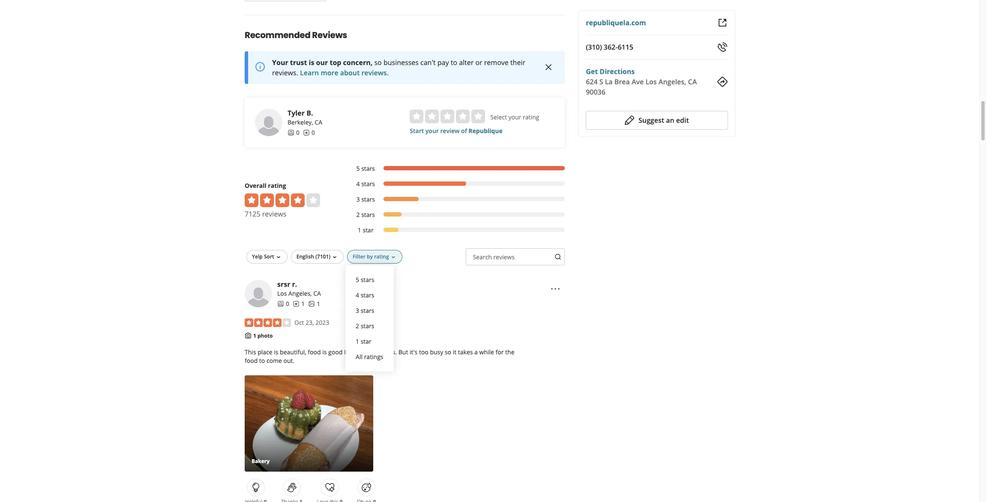 Task type: describe. For each thing, give the bounding box(es) containing it.
24 pencil v2 image
[[625, 115, 635, 126]]

learn
[[300, 68, 319, 77]]

2 stars for 'filter reviews by 2 stars rating' element
[[356, 211, 375, 219]]

s
[[599, 77, 603, 87]]

1 star button
[[352, 334, 387, 350]]

16 chevron down v2 image for (7101)
[[331, 254, 338, 261]]

tyler
[[288, 108, 305, 118]]

16 camera v2 image
[[245, 332, 252, 339]]

0 horizontal spatial food
[[245, 357, 258, 365]]

3 stars for filter reviews by 3 stars rating "element"
[[356, 195, 375, 203]]

busy
[[430, 348, 443, 357]]

info alert
[[245, 51, 565, 84]]

select your rating
[[490, 113, 539, 121]]

get
[[586, 67, 598, 76]]

24 external link v2 image
[[717, 18, 728, 28]]

edit
[[676, 116, 689, 125]]

sort
[[264, 253, 274, 260]]

(1 reaction) element
[[300, 499, 303, 503]]

(7101)
[[315, 253, 330, 260]]

but
[[398, 348, 408, 357]]

stars for the filter reviews by 4 stars rating element
[[361, 180, 375, 188]]

6115
[[618, 42, 633, 52]]

all
[[356, 353, 363, 361]]

24 phone v2 image
[[717, 42, 728, 52]]

ca inside the get directions 624 s la brea ave los angeles, ca 90036
[[688, 77, 697, 87]]

directions
[[600, 67, 635, 76]]

republique
[[469, 127, 503, 135]]

search image
[[554, 254, 561, 261]]

4 for the filter reviews by 4 stars rating element
[[356, 180, 360, 188]]

srsr
[[277, 280, 290, 289]]

stars for 'filter reviews by 2 stars rating' element
[[361, 211, 375, 219]]

1 (0 reactions) element from the left
[[264, 499, 267, 503]]

24 info v2 image
[[255, 62, 265, 72]]

come
[[267, 357, 282, 365]]

2 (0 reactions) element from the left
[[340, 499, 343, 503]]

16 review v2 image
[[303, 129, 310, 136]]

your for start
[[426, 127, 439, 135]]

pastries.
[[373, 348, 397, 357]]

(310)
[[586, 42, 602, 52]]

english (7101) button
[[291, 250, 344, 264]]

so inside this place is beautiful, food is good i like their pastries. but it's too busy so it takes a while for the food to come out.
[[445, 348, 451, 357]]

remove
[[484, 58, 509, 67]]

angeles, inside srsr r. los angeles, ca
[[288, 290, 312, 298]]

(310) 362-6115
[[586, 42, 633, 52]]

it's
[[410, 348, 418, 357]]

suggest
[[638, 116, 664, 125]]

overall rating
[[245, 182, 286, 190]]

businesses
[[384, 58, 419, 67]]

concern,
[[343, 58, 373, 67]]

b.
[[306, 108, 313, 118]]

7125 reviews
[[245, 209, 286, 219]]

srsr r. link
[[277, 280, 297, 289]]

recommended
[[245, 29, 310, 41]]

by
[[367, 253, 373, 260]]

0 inside reviews element
[[312, 128, 315, 137]]

stars for filter reviews by 3 stars rating "element"
[[361, 195, 375, 203]]

4 stars button
[[352, 288, 387, 303]]

about
[[340, 68, 360, 77]]

3 for 3 stars button
[[356, 307, 359, 315]]

pay
[[437, 58, 449, 67]]

photo of tyler b. image
[[255, 109, 282, 136]]

reviews
[[312, 29, 347, 41]]

so businesses can't pay to alter or remove their reviews.
[[272, 58, 525, 77]]

menu image
[[550, 284, 560, 294]]

filter reviews by 4 stars rating element
[[348, 180, 565, 188]]

rating for select your rating
[[523, 113, 539, 121]]

start
[[410, 127, 424, 135]]

23,
[[306, 319, 314, 327]]

suggest an edit
[[638, 116, 689, 125]]

(no rating) image
[[410, 110, 485, 123]]

yelp sort button
[[246, 250, 287, 264]]

1 up filter
[[358, 226, 361, 234]]

0 for b.
[[296, 128, 300, 137]]

filter reviews by 5 stars rating element
[[348, 164, 565, 173]]

7125
[[245, 209, 260, 219]]

16 review v2 image
[[293, 301, 300, 308]]

16 chevron down v2 image for sort
[[275, 254, 282, 261]]

recommended reviews
[[245, 29, 347, 41]]

their inside this place is beautiful, food is good i like their pastries. but it's too busy so it takes a while for the food to come out.
[[358, 348, 372, 357]]

select
[[490, 113, 507, 121]]

while
[[479, 348, 494, 357]]

0 horizontal spatial rating
[[268, 182, 286, 190]]

filter reviews by 1 star rating element
[[348, 226, 565, 235]]

close image
[[543, 62, 554, 72]]

photo of srsr r. image
[[245, 280, 272, 308]]

brea
[[614, 77, 630, 87]]

srsr r. los angeles, ca
[[277, 280, 321, 298]]

los inside srsr r. los angeles, ca
[[277, 290, 287, 298]]

la
[[605, 77, 613, 87]]

filter by rating button
[[347, 250, 402, 264]]

0 vertical spatial food
[[308, 348, 321, 357]]

suggest an edit button
[[586, 111, 728, 130]]

english
[[296, 253, 314, 260]]

5 for the "filter reviews by 5 stars rating" element
[[356, 164, 360, 173]]

2 for 2 stars button
[[356, 322, 359, 330]]

reviews. inside so businesses can't pay to alter or remove their reviews.
[[272, 68, 298, 77]]

star for 1 star button
[[361, 338, 372, 346]]

your trust is our top concern,
[[272, 58, 373, 67]]

photos element
[[308, 300, 320, 308]]

rating for filter by rating
[[374, 253, 389, 260]]

your
[[272, 58, 288, 67]]

4 star rating image for oct 23, 2023
[[245, 319, 291, 327]]

5 stars for "5 stars" 'button'
[[356, 276, 374, 284]]

3 (0 reactions) element from the left
[[373, 499, 376, 503]]

friends element for srsr r.
[[277, 300, 289, 308]]

stars for '4 stars' button
[[361, 291, 374, 299]]

stars for the "filter reviews by 5 stars rating" element
[[361, 164, 375, 173]]

24 directions v2 image
[[717, 77, 728, 87]]

1 star for 1 star button
[[356, 338, 372, 346]]

more
[[321, 68, 338, 77]]

2 stars for 2 stars button
[[356, 322, 374, 330]]

oct 23, 2023
[[294, 319, 329, 327]]

angeles, inside the get directions 624 s la brea ave los angeles, ca 90036
[[658, 77, 686, 87]]

this place is beautiful, food is good i like their pastries. but it's too busy so it takes a while for the food to come out.
[[245, 348, 515, 365]]

the
[[505, 348, 515, 357]]

1 inside "photos" "element"
[[317, 300, 320, 308]]

  text field inside 'recommended reviews' element
[[466, 248, 565, 266]]

too
[[419, 348, 428, 357]]

filter by rating
[[353, 253, 389, 260]]

yelp sort
[[252, 253, 274, 260]]

2 stars button
[[352, 319, 387, 334]]

search
[[473, 253, 492, 261]]

ca inside srsr r. los angeles, ca
[[313, 290, 321, 298]]

trust
[[290, 58, 307, 67]]



Task type: locate. For each thing, give the bounding box(es) containing it.
food down this
[[245, 357, 258, 365]]

1 vertical spatial 5
[[356, 276, 359, 284]]

5 stars inside 'button'
[[356, 276, 374, 284]]

0 horizontal spatial so
[[374, 58, 382, 67]]

it
[[453, 348, 457, 357]]

  text field
[[466, 248, 565, 266]]

0 left 16 review v2 icon
[[286, 300, 289, 308]]

1 reviews. from the left
[[272, 68, 298, 77]]

1 up "like"
[[356, 338, 359, 346]]

1 horizontal spatial los
[[645, 77, 657, 87]]

3 stars inside 3 stars button
[[356, 307, 374, 315]]

0 horizontal spatial their
[[358, 348, 372, 357]]

2 horizontal spatial is
[[322, 348, 327, 357]]

2 4 star rating image from the top
[[245, 319, 291, 327]]

is for our
[[309, 58, 314, 67]]

to
[[451, 58, 457, 67], [259, 357, 265, 365]]

berkeley,
[[288, 118, 313, 126]]

good
[[328, 348, 343, 357]]

2 stars
[[356, 211, 375, 219], [356, 322, 374, 330]]

0 left 16 review v2 image at the top
[[296, 128, 300, 137]]

0 horizontal spatial angeles,
[[288, 290, 312, 298]]

0 horizontal spatial to
[[259, 357, 265, 365]]

their inside so businesses can't pay to alter or remove their reviews.
[[510, 58, 525, 67]]

reviews element for b.
[[303, 128, 315, 137]]

0 vertical spatial 4 stars
[[356, 180, 375, 188]]

reviews.
[[272, 68, 298, 77], [361, 68, 389, 77]]

reviews. down your on the left top
[[272, 68, 298, 77]]

your
[[509, 113, 521, 121], [426, 127, 439, 135]]

1 vertical spatial 1 star
[[356, 338, 372, 346]]

rating right select at the top of page
[[523, 113, 539, 121]]

16 chevron down v2 image right 'sort' at the left of the page
[[275, 254, 282, 261]]

star up by
[[363, 226, 374, 234]]

start your review of republique
[[410, 127, 503, 135]]

so inside so businesses can't pay to alter or remove their reviews.
[[374, 58, 382, 67]]

0 horizontal spatial your
[[426, 127, 439, 135]]

4 star rating image up photo
[[245, 319, 291, 327]]

star inside 1 star button
[[361, 338, 372, 346]]

1 horizontal spatial 16 friends v2 image
[[288, 129, 294, 136]]

3 stars button
[[352, 303, 387, 319]]

1 vertical spatial 4 star rating image
[[245, 319, 291, 327]]

search reviews
[[473, 253, 515, 261]]

of
[[461, 127, 467, 135]]

reviews for search reviews
[[493, 253, 515, 261]]

filter
[[353, 253, 366, 260]]

or
[[475, 58, 482, 67]]

2 stars down 3 stars button
[[356, 322, 374, 330]]

1 star up by
[[358, 226, 374, 234]]

reviews
[[262, 209, 286, 219], [493, 253, 515, 261]]

16 friends v2 image left 16 review v2 icon
[[277, 301, 284, 308]]

1 right 16 review v2 icon
[[301, 300, 305, 308]]

0 vertical spatial 2 stars
[[356, 211, 375, 219]]

ca
[[688, 77, 697, 87], [315, 118, 322, 126], [313, 290, 321, 298]]

2023
[[316, 319, 329, 327]]

photo
[[258, 332, 273, 340]]

angeles, down r.
[[288, 290, 312, 298]]

for
[[496, 348, 504, 357]]

to inside this place is beautiful, food is good i like their pastries. but it's too busy so it takes a while for the food to come out.
[[259, 357, 265, 365]]

624
[[586, 77, 597, 87]]

reviews element down "berkeley,"
[[303, 128, 315, 137]]

top
[[330, 58, 341, 67]]

16 chevron down v2 image inside yelp sort dropdown button
[[275, 254, 282, 261]]

reviews right 7125
[[262, 209, 286, 219]]

0 vertical spatial los
[[645, 77, 657, 87]]

stars inside "element"
[[361, 195, 375, 203]]

1 vertical spatial angeles,
[[288, 290, 312, 298]]

1 vertical spatial 2 stars
[[356, 322, 374, 330]]

1 horizontal spatial to
[[451, 58, 457, 67]]

1 horizontal spatial reviews.
[[361, 68, 389, 77]]

0 vertical spatial 4 star rating image
[[245, 194, 320, 207]]

2 stars up by
[[356, 211, 375, 219]]

0 vertical spatial your
[[509, 113, 521, 121]]

star for filter reviews by 1 star rating element
[[363, 226, 374, 234]]

16 chevron down v2 image
[[390, 254, 397, 261]]

reviews element for r.
[[293, 300, 305, 308]]

0 horizontal spatial 0
[[286, 300, 289, 308]]

4 stars for the filter reviews by 4 stars rating element
[[356, 180, 375, 188]]

16 friends v2 image down "berkeley,"
[[288, 129, 294, 136]]

2 up filter
[[356, 211, 360, 219]]

0 vertical spatial reviews element
[[303, 128, 315, 137]]

stars for "5 stars" 'button'
[[361, 276, 374, 284]]

stars for 2 stars button
[[361, 322, 374, 330]]

1 horizontal spatial their
[[510, 58, 525, 67]]

1 vertical spatial los
[[277, 290, 287, 298]]

None radio
[[410, 110, 424, 123], [456, 110, 470, 123], [410, 110, 424, 123], [456, 110, 470, 123]]

alter
[[459, 58, 474, 67]]

filter reviews by 3 stars rating element
[[348, 195, 565, 204]]

our
[[316, 58, 328, 67]]

learn more about reviews.
[[300, 68, 389, 77]]

1 vertical spatial so
[[445, 348, 451, 357]]

so left the it
[[445, 348, 451, 357]]

2 vertical spatial ca
[[313, 290, 321, 298]]

1 vertical spatial 3
[[356, 307, 359, 315]]

is
[[309, 58, 314, 67], [274, 348, 278, 357], [322, 348, 327, 357]]

is left the our
[[309, 58, 314, 67]]

(0 reactions) element
[[264, 499, 267, 503], [340, 499, 343, 503], [373, 499, 376, 503]]

0 vertical spatial 3 stars
[[356, 195, 375, 203]]

1 star inside button
[[356, 338, 372, 346]]

is up the come
[[274, 348, 278, 357]]

1 horizontal spatial your
[[509, 113, 521, 121]]

get directions 624 s la brea ave los angeles, ca 90036
[[586, 67, 697, 97]]

their
[[510, 58, 525, 67], [358, 348, 372, 357]]

star inside filter reviews by 1 star rating element
[[363, 226, 374, 234]]

16 photos v2 image
[[308, 301, 315, 308]]

1 vertical spatial to
[[259, 357, 265, 365]]

ca up "photos" "element"
[[313, 290, 321, 298]]

0 vertical spatial 1 star
[[358, 226, 374, 234]]

reviews element
[[303, 128, 315, 137], [293, 300, 305, 308]]

friends element down "berkeley,"
[[288, 128, 300, 137]]

1 4 star rating image from the top
[[245, 194, 320, 207]]

rating right overall
[[268, 182, 286, 190]]

3 for filter reviews by 3 stars rating "element"
[[356, 195, 360, 203]]

to right pay
[[451, 58, 457, 67]]

1 photo
[[253, 332, 273, 340]]

16 chevron down v2 image inside english (7101) popup button
[[331, 254, 338, 261]]

0 vertical spatial 3
[[356, 195, 360, 203]]

1 horizontal spatial angeles,
[[658, 77, 686, 87]]

to inside so businesses can't pay to alter or remove their reviews.
[[451, 58, 457, 67]]

reviews element containing 0
[[303, 128, 315, 137]]

2 horizontal spatial (0 reactions) element
[[373, 499, 376, 503]]

rating element
[[410, 110, 485, 123]]

16 friends v2 image
[[288, 129, 294, 136], [277, 301, 284, 308]]

1 vertical spatial rating
[[268, 182, 286, 190]]

0 vertical spatial 16 friends v2 image
[[288, 129, 294, 136]]

is inside info alert
[[309, 58, 314, 67]]

5 stars button
[[352, 272, 387, 288]]

2 inside button
[[356, 322, 359, 330]]

5 stars for the "filter reviews by 5 stars rating" element
[[356, 164, 375, 173]]

1 vertical spatial 2
[[356, 322, 359, 330]]

overall
[[245, 182, 266, 190]]

0 vertical spatial their
[[510, 58, 525, 67]]

like
[[347, 348, 357, 357]]

1 16 chevron down v2 image from the left
[[275, 254, 282, 261]]

4 stars for '4 stars' button
[[356, 291, 374, 299]]

3 inside button
[[356, 307, 359, 315]]

0 horizontal spatial (0 reactions) element
[[264, 499, 267, 503]]

16 chevron down v2 image right (7101)
[[331, 254, 338, 261]]

1 horizontal spatial is
[[309, 58, 314, 67]]

tyler b. berkeley, ca
[[288, 108, 322, 126]]

0 vertical spatial star
[[363, 226, 374, 234]]

16 chevron down v2 image
[[275, 254, 282, 261], [331, 254, 338, 261]]

2 stars inside button
[[356, 322, 374, 330]]

2 horizontal spatial rating
[[523, 113, 539, 121]]

4 star rating image
[[245, 194, 320, 207], [245, 319, 291, 327]]

reviews right search
[[493, 253, 515, 261]]

ca left "24 directions v2" icon
[[688, 77, 697, 87]]

ratings
[[364, 353, 383, 361]]

1 star for filter reviews by 1 star rating element
[[358, 226, 374, 234]]

ca inside tyler b. berkeley, ca
[[315, 118, 322, 126]]

your for select
[[509, 113, 521, 121]]

your right start
[[426, 127, 439, 135]]

review
[[440, 127, 460, 135]]

your right select at the top of page
[[509, 113, 521, 121]]

all ratings
[[356, 353, 383, 361]]

4 for '4 stars' button
[[356, 291, 359, 299]]

all ratings button
[[352, 350, 387, 365]]

so
[[374, 58, 382, 67], [445, 348, 451, 357]]

beautiful,
[[280, 348, 306, 357]]

0 horizontal spatial is
[[274, 348, 278, 357]]

to down the place
[[259, 357, 265, 365]]

5 for "5 stars" 'button'
[[356, 276, 359, 284]]

0
[[296, 128, 300, 137], [312, 128, 315, 137], [286, 300, 289, 308]]

3 inside "element"
[[356, 195, 360, 203]]

0 vertical spatial rating
[[523, 113, 539, 121]]

recommended reviews element
[[217, 15, 592, 503]]

0 horizontal spatial reviews.
[[272, 68, 298, 77]]

1 horizontal spatial 0
[[296, 128, 300, 137]]

angeles, right ave
[[658, 77, 686, 87]]

1 horizontal spatial (0 reactions) element
[[340, 499, 343, 503]]

1 vertical spatial friends element
[[277, 300, 289, 308]]

oct
[[294, 319, 304, 327]]

0 vertical spatial to
[[451, 58, 457, 67]]

get directions link
[[586, 67, 635, 76]]

0 vertical spatial reviews
[[262, 209, 286, 219]]

reviews for 7125 reviews
[[262, 209, 286, 219]]

rating inside dropdown button
[[374, 253, 389, 260]]

2 vertical spatial rating
[[374, 253, 389, 260]]

5 inside 'button'
[[356, 276, 359, 284]]

3 stars
[[356, 195, 375, 203], [356, 307, 374, 315]]

los down the srsr
[[277, 290, 287, 298]]

1 vertical spatial 5 stars
[[356, 276, 374, 284]]

stars inside button
[[361, 291, 374, 299]]

reviews element left 16 photos v2
[[293, 300, 305, 308]]

1 horizontal spatial 16 chevron down v2 image
[[331, 254, 338, 261]]

place
[[258, 348, 272, 357]]

1 vertical spatial ca
[[315, 118, 322, 126]]

reviews element containing 1
[[293, 300, 305, 308]]

1 inside reviews element
[[301, 300, 305, 308]]

4
[[356, 180, 360, 188], [356, 291, 359, 299]]

0 vertical spatial so
[[374, 58, 382, 67]]

an
[[666, 116, 674, 125]]

90036
[[586, 87, 605, 97]]

1 vertical spatial 4
[[356, 291, 359, 299]]

i
[[344, 348, 346, 357]]

4 inside button
[[356, 291, 359, 299]]

2 for 'filter reviews by 2 stars rating' element
[[356, 211, 360, 219]]

republiquela.com link
[[586, 18, 646, 27]]

english (7101)
[[296, 253, 330, 260]]

stars inside button
[[361, 322, 374, 330]]

0 vertical spatial 2
[[356, 211, 360, 219]]

0 horizontal spatial 16 chevron down v2 image
[[275, 254, 282, 261]]

republiquela.com
[[586, 18, 646, 27]]

0 vertical spatial 5 stars
[[356, 164, 375, 173]]

1 vertical spatial your
[[426, 127, 439, 135]]

4 stars
[[356, 180, 375, 188], [356, 291, 374, 299]]

1 vertical spatial star
[[361, 338, 372, 346]]

friends element left 16 review v2 icon
[[277, 300, 289, 308]]

is for beautiful,
[[274, 348, 278, 357]]

2 reviews. from the left
[[361, 68, 389, 77]]

learn more about reviews. link
[[300, 68, 389, 77]]

rating left 16 chevron down v2 icon
[[374, 253, 389, 260]]

2 16 chevron down v2 image from the left
[[331, 254, 338, 261]]

2 horizontal spatial 0
[[312, 128, 315, 137]]

los right ave
[[645, 77, 657, 87]]

1 horizontal spatial rating
[[374, 253, 389, 260]]

so right concern,
[[374, 58, 382, 67]]

4 star rating image up 7125 reviews
[[245, 194, 320, 207]]

0 vertical spatial friends element
[[288, 128, 300, 137]]

1 photo link
[[253, 332, 273, 340]]

0 horizontal spatial los
[[277, 290, 287, 298]]

1 vertical spatial 3 stars
[[356, 307, 374, 315]]

0 right 16 review v2 image at the top
[[312, 128, 315, 137]]

r.
[[292, 280, 297, 289]]

los inside the get directions 624 s la brea ave los angeles, ca 90036
[[645, 77, 657, 87]]

1 horizontal spatial so
[[445, 348, 451, 357]]

0 vertical spatial 4
[[356, 180, 360, 188]]

reviews. down concern,
[[361, 68, 389, 77]]

stars inside 'button'
[[361, 276, 374, 284]]

4 star rating image for 7125 reviews
[[245, 194, 320, 207]]

1 vertical spatial reviews
[[493, 253, 515, 261]]

friends element
[[288, 128, 300, 137], [277, 300, 289, 308]]

stars inside button
[[361, 307, 374, 315]]

1 vertical spatial food
[[245, 357, 258, 365]]

0 horizontal spatial 16 friends v2 image
[[277, 301, 284, 308]]

0 for r.
[[286, 300, 289, 308]]

0 horizontal spatial reviews
[[262, 209, 286, 219]]

0 vertical spatial 5
[[356, 164, 360, 173]]

is left good
[[322, 348, 327, 357]]

yelp
[[252, 253, 263, 260]]

stars for 3 stars button
[[361, 307, 374, 315]]

this
[[245, 348, 256, 357]]

1 vertical spatial reviews element
[[293, 300, 305, 308]]

1 horizontal spatial reviews
[[493, 253, 515, 261]]

2 down 3 stars button
[[356, 322, 359, 330]]

filter reviews by 2 stars rating element
[[348, 211, 565, 219]]

5
[[356, 164, 360, 173], [356, 276, 359, 284]]

1 horizontal spatial food
[[308, 348, 321, 357]]

out.
[[284, 357, 295, 365]]

food
[[308, 348, 321, 357], [245, 357, 258, 365]]

star down 2 stars button
[[361, 338, 372, 346]]

5 stars
[[356, 164, 375, 173], [356, 276, 374, 284]]

0 vertical spatial ca
[[688, 77, 697, 87]]

tyler b. link
[[288, 108, 313, 118]]

1 inside button
[[356, 338, 359, 346]]

1 right 16 camera v2 'image'
[[253, 332, 256, 340]]

16 friends v2 image for srsr
[[277, 301, 284, 308]]

None radio
[[425, 110, 439, 123], [441, 110, 454, 123], [472, 110, 485, 123], [425, 110, 439, 123], [441, 110, 454, 123], [472, 110, 485, 123]]

friends element for tyler b.
[[288, 128, 300, 137]]

1 vertical spatial 16 friends v2 image
[[277, 301, 284, 308]]

1 vertical spatial their
[[358, 348, 372, 357]]

ca right "berkeley,"
[[315, 118, 322, 126]]

16 friends v2 image for tyler
[[288, 129, 294, 136]]

1 right 16 photos v2
[[317, 300, 320, 308]]

1 star up "like"
[[356, 338, 372, 346]]

0 vertical spatial angeles,
[[658, 77, 686, 87]]

3 stars for 3 stars button
[[356, 307, 374, 315]]

food left good
[[308, 348, 321, 357]]

1 vertical spatial 4 stars
[[356, 291, 374, 299]]

4 stars inside button
[[356, 291, 374, 299]]

3 stars inside filter reviews by 3 stars rating "element"
[[356, 195, 375, 203]]

angeles,
[[658, 77, 686, 87], [288, 290, 312, 298]]



Task type: vqa. For each thing, say whether or not it's contained in the screenshot.
'takeout' to the top
no



